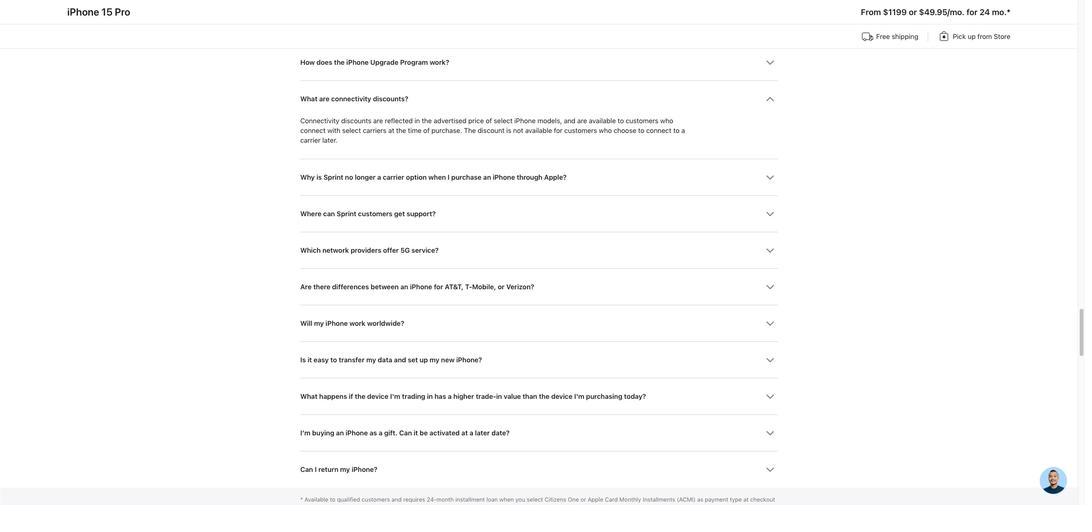Task type: locate. For each thing, give the bounding box(es) containing it.
0 horizontal spatial i
[[315, 466, 317, 473]]

iphone up not
[[514, 117, 536, 125]]

sprint inside why is sprint no longer a carrier option when i purchase an iphone through apple? dropdown button
[[324, 173, 343, 181]]

it inside dropdown button
[[308, 356, 312, 364]]

0 horizontal spatial is
[[316, 173, 322, 181]]

0 horizontal spatial t-
[[399, 504, 405, 505]]

connect
[[300, 127, 326, 134], [646, 127, 671, 134]]

connectivity
[[331, 95, 371, 103]]

1 vertical spatial for
[[554, 127, 562, 134]]

1 list item from the top
[[300, 0, 777, 7]]

2 vertical spatial is
[[641, 504, 645, 505]]

*
[[1007, 7, 1010, 17], [300, 496, 303, 503]]

list containing how does the iphone upgrade program work?
[[300, 0, 777, 488]]

what happens if the device i'm trading in has a higher trade-in value than the device i'm purchasing today? button
[[300, 378, 777, 415]]

when
[[428, 173, 446, 181], [499, 496, 514, 503], [496, 504, 510, 505]]

carrier inside dropdown button
[[383, 173, 404, 181]]

in left has
[[427, 393, 433, 400]]

in left value
[[496, 393, 502, 400]]

0 vertical spatial an
[[483, 173, 491, 181]]

as left the "gift."
[[369, 429, 377, 437]]

new
[[441, 356, 454, 364]]

work?
[[430, 58, 449, 66]]

time
[[408, 127, 421, 134]]

is right acmi
[[641, 504, 645, 505]]

and inside the * available to qualified customers and requires 24-month installment loan when you select citizens one or apple card monthly installments (acmi) as payment type at checkout at apple. you'll need to select at&t, t-mobile, or verizon as your carrier when you check out. an iphone purchased with acmi is always unlocked, so you can switch carriers a
[[392, 496, 402, 503]]

4 chevrondown image from the top
[[766, 356, 774, 364]]

3 chevrondown image from the top
[[766, 320, 774, 328]]

at
[[388, 127, 394, 134], [461, 429, 468, 437], [743, 496, 749, 503], [300, 504, 305, 505]]

0 horizontal spatial it
[[308, 356, 312, 364]]

0 vertical spatial iphone?
[[456, 356, 482, 364]]

carriers down checkout
[[744, 504, 764, 505]]

can right the "gift."
[[399, 429, 412, 437]]

0 horizontal spatial can
[[323, 210, 335, 218]]

available up choose
[[589, 117, 616, 125]]

0 horizontal spatial carriers
[[363, 127, 386, 134]]

will my iphone work worldwide?
[[300, 320, 404, 327]]

1 vertical spatial and
[[394, 356, 406, 364]]

an right purchase
[[483, 173, 491, 181]]

mobile,
[[472, 283, 496, 291], [405, 504, 425, 505]]

2 what from the top
[[300, 393, 317, 400]]

sprint right where
[[337, 210, 356, 218]]

$1199
[[883, 7, 907, 17]]

chevrondown image inside is it easy to transfer my data and set up my new iphone? dropdown button
[[766, 356, 774, 364]]

device right if
[[367, 393, 388, 400]]

at inside connectivity discounts are reflected in the advertised price of select iphone models, and are available to customers who connect with select carriers at the time of purchase. the discount is not available for customers who choose to connect to a carrier later.
[[388, 127, 394, 134]]

the down reflected
[[396, 127, 406, 134]]

i inside dropdown button
[[448, 173, 450, 181]]

0 vertical spatial with
[[327, 127, 340, 134]]

0 horizontal spatial i'm
[[390, 393, 400, 400]]

1 horizontal spatial carriers
[[744, 504, 764, 505]]

data
[[378, 356, 392, 364]]

0 vertical spatial what
[[300, 95, 317, 103]]

iphone down one
[[562, 504, 580, 505]]

sprint for can
[[337, 210, 356, 218]]

verizon
[[433, 504, 454, 505]]

available
[[589, 117, 616, 125], [525, 127, 552, 134]]

1 horizontal spatial carrier
[[383, 173, 404, 181]]

carrier for available
[[476, 504, 494, 505]]

sprint inside the where can sprint customers get support? dropdown button
[[337, 210, 356, 218]]

i
[[448, 173, 450, 181], [315, 466, 317, 473]]

0 vertical spatial sprint
[[324, 173, 343, 181]]

0 vertical spatial as
[[369, 429, 377, 437]]

0 vertical spatial for
[[966, 7, 977, 17]]

0 horizontal spatial in
[[414, 117, 420, 125]]

* right 24
[[1007, 7, 1010, 17]]

0 horizontal spatial available
[[525, 127, 552, 134]]

the right if
[[355, 393, 365, 400]]

customers right qualified
[[362, 496, 390, 503]]

5 chevrondown image from the top
[[766, 393, 774, 401]]

why is sprint no longer a carrier option when i purchase an iphone through apple? button
[[300, 159, 777, 195]]

0 vertical spatial can
[[399, 429, 412, 437]]

chevrondown image inside what happens if the device i'm trading in has a higher trade-in value than the device i'm purchasing today? dropdown button
[[766, 393, 774, 401]]

carrier
[[300, 136, 320, 144], [383, 173, 404, 181], [476, 504, 494, 505]]

sprint left no
[[324, 173, 343, 181]]

requires
[[403, 496, 425, 503]]

and inside dropdown button
[[394, 356, 406, 364]]

2 horizontal spatial is
[[641, 504, 645, 505]]

1 horizontal spatial as
[[455, 504, 461, 505]]

1 horizontal spatial *
[[1007, 7, 1010, 17]]

or right one
[[580, 496, 586, 503]]

0 horizontal spatial connect
[[300, 127, 326, 134]]

in up time
[[414, 117, 420, 125]]

0 vertical spatial available
[[589, 117, 616, 125]]

1 horizontal spatial with
[[612, 504, 623, 505]]

with up 'later.'
[[327, 127, 340, 134]]

1 chevrondown image from the top
[[766, 58, 774, 67]]

one
[[568, 496, 579, 503]]

0 horizontal spatial with
[[327, 127, 340, 134]]

can right where
[[323, 210, 335, 218]]

0 horizontal spatial can
[[300, 466, 313, 473]]

or
[[909, 7, 917, 17], [498, 283, 504, 291], [580, 496, 586, 503], [426, 504, 432, 505]]

1 vertical spatial can
[[713, 504, 723, 505]]

1 horizontal spatial iphone?
[[456, 356, 482, 364]]

no
[[345, 173, 353, 181]]

are
[[319, 95, 329, 103], [373, 117, 383, 125], [577, 117, 587, 125]]

an right buying
[[336, 429, 344, 437]]

are up connectivity on the left of the page
[[319, 95, 329, 103]]

0 vertical spatial is
[[506, 127, 511, 134]]

iphone right between
[[410, 283, 432, 291]]

can i return my iphone? button
[[300, 452, 777, 488]]

what up connectivity on the left of the page
[[300, 95, 317, 103]]

monthly
[[619, 496, 641, 503]]

card
[[605, 496, 618, 503]]

2 vertical spatial carrier
[[476, 504, 494, 505]]

an inside dropdown button
[[336, 429, 344, 437]]

customers
[[626, 117, 658, 125], [564, 127, 597, 134], [358, 210, 392, 218], [362, 496, 390, 503]]

discounts?
[[373, 95, 408, 103]]

1 vertical spatial at&t,
[[382, 504, 397, 505]]

i inside 'dropdown button'
[[315, 466, 317, 473]]

an inside dropdown button
[[400, 283, 408, 291]]

you
[[515, 496, 525, 503], [512, 504, 521, 505], [702, 504, 712, 505]]

customers left get
[[358, 210, 392, 218]]

where can sprint customers get support?
[[300, 210, 436, 218]]

loan
[[486, 496, 498, 503]]

1 vertical spatial of
[[423, 127, 430, 134]]

1 device from the left
[[367, 393, 388, 400]]

2 horizontal spatial carrier
[[476, 504, 494, 505]]

1 horizontal spatial t-
[[465, 283, 472, 291]]

are left reflected
[[373, 117, 383, 125]]

1 horizontal spatial at&t,
[[445, 283, 463, 291]]

my left new on the left
[[430, 356, 439, 364]]

0 horizontal spatial are
[[319, 95, 329, 103]]

1 vertical spatial who
[[599, 127, 612, 134]]

my inside can i return my iphone? 'dropdown button'
[[340, 466, 350, 473]]

of up discount
[[486, 117, 492, 125]]

0 vertical spatial can
[[323, 210, 335, 218]]

3 chevrondown image from the top
[[766, 246, 774, 255]]

at&t,
[[445, 283, 463, 291], [382, 504, 397, 505]]

select up discount
[[494, 117, 512, 125]]

my right will
[[314, 320, 324, 327]]

will
[[300, 320, 312, 327]]

chevrondown image
[[766, 58, 774, 67], [766, 95, 774, 103], [766, 246, 774, 255], [766, 283, 774, 291], [766, 393, 774, 401], [766, 466, 774, 474]]

up inside dropdown button
[[420, 356, 428, 364]]

chevrondown image for program
[[766, 58, 774, 67]]

* left "available"
[[300, 496, 303, 503]]

at left later
[[461, 429, 468, 437]]

carrier inside connectivity discounts are reflected in the advertised price of select iphone models, and are available to customers who connect with select carriers at the time of purchase. the discount is not available for customers who choose to connect to a carrier later.
[[300, 136, 320, 144]]

1 vertical spatial can
[[300, 466, 313, 473]]

when right loan
[[499, 496, 514, 503]]

1 horizontal spatial can
[[713, 504, 723, 505]]

is left not
[[506, 127, 511, 134]]

of right time
[[423, 127, 430, 134]]

0 vertical spatial carrier
[[300, 136, 320, 144]]

1 horizontal spatial i'm
[[574, 393, 584, 400]]

what left happens
[[300, 393, 317, 400]]

1 horizontal spatial device
[[551, 393, 572, 400]]

0 vertical spatial carriers
[[363, 127, 386, 134]]

4 chevrondown image from the top
[[766, 283, 774, 291]]

1 chevrondown image from the top
[[766, 173, 774, 182]]

available down models,
[[525, 127, 552, 134]]

can down payment at the bottom
[[713, 504, 723, 505]]

need
[[342, 504, 355, 505]]

my
[[314, 320, 324, 327], [366, 356, 376, 364], [430, 356, 439, 364], [340, 466, 350, 473]]

i left purchase
[[448, 173, 450, 181]]

1 vertical spatial i
[[315, 466, 317, 473]]

1 vertical spatial *
[[300, 496, 303, 503]]

iphone? right new on the left
[[456, 356, 482, 364]]

there
[[313, 283, 330, 291]]

2 chevrondown image from the top
[[766, 210, 774, 218]]

2 vertical spatial an
[[336, 429, 344, 437]]

0 vertical spatial list item
[[300, 0, 777, 7]]

gift.
[[384, 429, 397, 437]]

chevrondown image inside i'm buying an iphone as a gift. can it be activated at a later date? dropdown button
[[766, 429, 774, 437]]

at down reflected
[[388, 127, 394, 134]]

qualified
[[337, 496, 360, 503]]

can left return
[[300, 466, 313, 473]]

a inside dropdown button
[[377, 173, 381, 181]]

my inside will my iphone work worldwide? dropdown button
[[314, 320, 324, 327]]

with down "card" at the bottom right of the page
[[612, 504, 623, 505]]

pick
[[953, 33, 966, 40]]

service?
[[411, 246, 439, 254]]

0 horizontal spatial an
[[336, 429, 344, 437]]

chevrondown image inside can i return my iphone? 'dropdown button'
[[766, 466, 774, 474]]

for left 24
[[966, 7, 977, 17]]

1 vertical spatial what
[[300, 393, 317, 400]]

at right type
[[743, 496, 749, 503]]

1 horizontal spatial i
[[448, 173, 450, 181]]

1 horizontal spatial available
[[589, 117, 616, 125]]

1 vertical spatial t-
[[399, 504, 405, 505]]

up
[[968, 33, 976, 40], [420, 356, 428, 364]]

the inside dropdown button
[[334, 58, 345, 66]]

for down models,
[[554, 127, 562, 134]]

1 horizontal spatial can
[[399, 429, 412, 437]]

when down loan
[[496, 504, 510, 505]]

discounts
[[341, 117, 371, 125]]

2 vertical spatial and
[[392, 496, 402, 503]]

with
[[327, 127, 340, 134], [612, 504, 623, 505]]

0 horizontal spatial as
[[369, 429, 377, 437]]

shipping
[[892, 33, 918, 40]]

acmi
[[625, 504, 639, 505]]

i'm left purchasing
[[574, 393, 584, 400]]

which network providers offer 5g service?
[[300, 246, 439, 254]]

0 vertical spatial and
[[564, 117, 575, 125]]

at inside dropdown button
[[461, 429, 468, 437]]

it
[[308, 356, 312, 364], [414, 429, 418, 437]]

chevrondown image inside the "what are connectivity discounts?" dropdown button
[[766, 95, 774, 103]]

is
[[506, 127, 511, 134], [316, 173, 322, 181], [641, 504, 645, 505]]

and left requires
[[392, 496, 402, 503]]

1 horizontal spatial an
[[400, 283, 408, 291]]

or inside dropdown button
[[498, 283, 504, 291]]

customers inside the * available to qualified customers and requires 24-month installment loan when you select citizens one or apple card monthly installments (acmi) as payment type at checkout at apple. you'll need to select at&t, t-mobile, or verizon as your carrier when you check out. an iphone purchased with acmi is always unlocked, so you can switch carriers a
[[362, 496, 390, 503]]

carriers down discounts
[[363, 127, 386, 134]]

2 connect from the left
[[646, 127, 671, 134]]

0 vertical spatial i
[[448, 173, 450, 181]]

type
[[730, 496, 742, 503]]

2 vertical spatial for
[[434, 283, 443, 291]]

iphone? up qualified
[[352, 466, 377, 473]]

discount
[[478, 127, 504, 134]]

it right the is
[[308, 356, 312, 364]]

0 horizontal spatial iphone?
[[352, 466, 377, 473]]

when right option
[[428, 173, 446, 181]]

or right $1199
[[909, 7, 917, 17]]

chevrondown image
[[766, 173, 774, 182], [766, 210, 774, 218], [766, 320, 774, 328], [766, 356, 774, 364], [766, 429, 774, 437]]

24-
[[427, 496, 437, 503]]

0 vertical spatial mobile,
[[472, 283, 496, 291]]

iphone left upgrade at the left top of the page
[[346, 58, 369, 66]]

chevrondown image inside the how does the iphone upgrade program work? dropdown button
[[766, 58, 774, 67]]

2 chevrondown image from the top
[[766, 95, 774, 103]]

iphone left work
[[325, 320, 348, 327]]

0 horizontal spatial at&t,
[[382, 504, 397, 505]]

it left be
[[414, 429, 418, 437]]

an
[[553, 504, 560, 505]]

1 horizontal spatial up
[[968, 33, 976, 40]]

1 vertical spatial sprint
[[337, 210, 356, 218]]

carrier down loan
[[476, 504, 494, 505]]

how does the iphone upgrade program work? button
[[300, 44, 777, 80]]

an right between
[[400, 283, 408, 291]]

iphone right buying
[[346, 429, 368, 437]]

or left verizon?
[[498, 283, 504, 291]]

installments
[[643, 496, 675, 503]]

my right return
[[340, 466, 350, 473]]

select right need
[[364, 504, 380, 505]]

available
[[305, 496, 328, 503]]

be
[[420, 429, 428, 437]]

list
[[300, 0, 777, 488], [67, 29, 1010, 46]]

1 horizontal spatial for
[[554, 127, 562, 134]]

chevrondown image for iphone
[[766, 283, 774, 291]]

i left return
[[315, 466, 317, 473]]

are right models,
[[577, 117, 587, 125]]

chevrondown image inside are there differences between an iphone for at&t, t-mobile, or verizon? dropdown button
[[766, 283, 774, 291]]

not
[[513, 127, 523, 134]]

mobile, left verizon?
[[472, 283, 496, 291]]

for down service?
[[434, 283, 443, 291]]

carrier left option
[[383, 173, 404, 181]]

0 horizontal spatial for
[[434, 283, 443, 291]]

apple?
[[544, 173, 567, 181]]

0 vertical spatial of
[[486, 117, 492, 125]]

1 vertical spatial is
[[316, 173, 322, 181]]

and left set
[[394, 356, 406, 364]]

1 vertical spatial mobile,
[[405, 504, 425, 505]]

as up "so"
[[697, 496, 703, 503]]

carrier for discounts
[[300, 136, 320, 144]]

as left your
[[455, 504, 461, 505]]

are there differences between an iphone for at&t, t-mobile, or verizon?
[[300, 283, 534, 291]]

and right models,
[[564, 117, 575, 125]]

1 vertical spatial carriers
[[744, 504, 764, 505]]

device right the than
[[551, 393, 572, 400]]

iphone inside dropdown button
[[410, 283, 432, 291]]

chevrondown image inside which network providers offer 5g service? dropdown button
[[766, 246, 774, 255]]

5 chevrondown image from the top
[[766, 429, 774, 437]]

0 horizontal spatial *
[[300, 496, 303, 503]]

chevrondown image inside why is sprint no longer a carrier option when i purchase an iphone through apple? dropdown button
[[766, 173, 774, 182]]

0 horizontal spatial device
[[367, 393, 388, 400]]

what happens if the device i'm trading in has a higher trade-in value than the device i'm purchasing today?
[[300, 393, 646, 400]]

1 vertical spatial an
[[400, 283, 408, 291]]

reflected
[[385, 117, 413, 125]]

later
[[475, 429, 490, 437]]

t- inside the * available to qualified customers and requires 24-month installment loan when you select citizens one or apple card monthly installments (acmi) as payment type at checkout at apple. you'll need to select at&t, t-mobile, or verizon as your carrier when you check out. an iphone purchased with acmi is always unlocked, so you can switch carriers a
[[399, 504, 405, 505]]

1 vertical spatial list item
[[300, 80, 777, 159]]

i'm left trading
[[390, 393, 400, 400]]

with inside the * available to qualified customers and requires 24-month installment loan when you select citizens one or apple card monthly installments (acmi) as payment type at checkout at apple. you'll need to select at&t, t-mobile, or verizon as your carrier when you check out. an iphone purchased with acmi is always unlocked, so you can switch carriers a
[[612, 504, 623, 505]]

up right pick
[[968, 33, 976, 40]]

carrier inside the * available to qualified customers and requires 24-month installment loan when you select citizens one or apple card monthly installments (acmi) as payment type at checkout at apple. you'll need to select at&t, t-mobile, or verizon as your carrier when you check out. an iphone purchased with acmi is always unlocked, so you can switch carriers a
[[476, 504, 494, 505]]

mobile, inside the * available to qualified customers and requires 24-month installment loan when you select citizens one or apple card monthly installments (acmi) as payment type at checkout at apple. you'll need to select at&t, t-mobile, or verizon as your carrier when you check out. an iphone purchased with acmi is always unlocked, so you can switch carriers a
[[405, 504, 425, 505]]

mobile, inside are there differences between an iphone for at&t, t-mobile, or verizon? dropdown button
[[472, 283, 496, 291]]

carrier left 'later.'
[[300, 136, 320, 144]]

1 what from the top
[[300, 95, 317, 103]]

up right set
[[420, 356, 428, 364]]

0 vertical spatial at&t,
[[445, 283, 463, 291]]

list containing free shipping
[[67, 29, 1010, 46]]

of
[[486, 117, 492, 125], [423, 127, 430, 134]]

is right why
[[316, 173, 322, 181]]

for inside dropdown button
[[434, 283, 443, 291]]

the right 'does'
[[334, 58, 345, 66]]

transfer
[[339, 356, 365, 364]]

0 horizontal spatial carrier
[[300, 136, 320, 144]]

6 chevrondown image from the top
[[766, 466, 774, 474]]

chevrondown image for a
[[766, 429, 774, 437]]

why
[[300, 173, 315, 181]]

payment
[[705, 496, 728, 503]]

mobile, down requires
[[405, 504, 425, 505]]

0 vertical spatial *
[[1007, 7, 1010, 17]]

0 vertical spatial up
[[968, 33, 976, 40]]

1 vertical spatial when
[[499, 496, 514, 503]]

connect right choose
[[646, 127, 671, 134]]

1 vertical spatial it
[[414, 429, 418, 437]]

set
[[408, 356, 418, 364]]

between
[[371, 283, 399, 291]]

0 vertical spatial who
[[660, 117, 673, 125]]

1 vertical spatial iphone?
[[352, 466, 377, 473]]

0 horizontal spatial of
[[423, 127, 430, 134]]

list item
[[300, 0, 777, 7], [300, 80, 777, 159]]

carriers inside the * available to qualified customers and requires 24-month installment loan when you select citizens one or apple card monthly installments (acmi) as payment type at checkout at apple. you'll need to select at&t, t-mobile, or verizon as your carrier when you check out. an iphone purchased with acmi is always unlocked, so you can switch carriers a
[[744, 504, 764, 505]]

2 list item from the top
[[300, 80, 777, 159]]

connect down connectivity on the left of the page
[[300, 127, 326, 134]]

0 vertical spatial t-
[[465, 283, 472, 291]]

1 vertical spatial with
[[612, 504, 623, 505]]

1 horizontal spatial it
[[414, 429, 418, 437]]

1 vertical spatial carrier
[[383, 173, 404, 181]]

select down discounts
[[342, 127, 361, 134]]



Task type: vqa. For each thing, say whether or not it's contained in the screenshot.
CUSTOMERS inside dropdown button
yes



Task type: describe. For each thing, give the bounding box(es) containing it.
out.
[[541, 504, 551, 505]]

can i return my iphone?
[[300, 466, 377, 473]]

work
[[349, 320, 365, 327]]

mo.
[[992, 7, 1007, 17]]

from $1199 or $49.95 /mo. for 24 mo. *
[[861, 7, 1010, 17]]

t- inside dropdown button
[[465, 283, 472, 291]]

support?
[[407, 210, 436, 218]]

higher
[[453, 393, 474, 400]]

in inside connectivity discounts are reflected in the advertised price of select iphone models, and are available to customers who connect with select carriers at the time of purchase. the discount is not available for customers who choose to connect to a carrier later.
[[414, 117, 420, 125]]

at left apple.
[[300, 504, 305, 505]]

as inside dropdown button
[[369, 429, 377, 437]]

is inside connectivity discounts are reflected in the advertised price of select iphone models, and are available to customers who connect with select carriers at the time of purchase. the discount is not available for customers who choose to connect to a carrier later.
[[506, 127, 511, 134]]

today?
[[624, 393, 646, 400]]

the right the than
[[539, 393, 549, 400]]

is it easy to transfer my data and set up my new iphone? button
[[300, 342, 777, 378]]

always
[[647, 504, 665, 505]]

1 vertical spatial available
[[525, 127, 552, 134]]

can inside dropdown button
[[399, 429, 412, 437]]

models,
[[537, 117, 562, 125]]

purchase
[[451, 173, 481, 181]]

unlocked,
[[666, 504, 692, 505]]

connectivity
[[300, 117, 339, 125]]

to inside dropdown button
[[330, 356, 337, 364]]

the up "purchase."
[[422, 117, 432, 125]]

chevrondown image for i'm
[[766, 393, 774, 401]]

verizon?
[[506, 283, 534, 291]]

and inside connectivity discounts are reflected in the advertised price of select iphone models, and are available to customers who connect with select carriers at the time of purchase. the discount is not available for customers who choose to connect to a carrier later.
[[564, 117, 575, 125]]

price
[[468, 117, 484, 125]]

later.
[[322, 136, 338, 144]]

free
[[876, 33, 890, 40]]

you up "check"
[[515, 496, 525, 503]]

2 horizontal spatial in
[[496, 393, 502, 400]]

you'll
[[326, 504, 340, 505]]

iphone 15 pro main content
[[0, 0, 1078, 494]]

the
[[464, 127, 476, 134]]

is
[[300, 356, 306, 364]]

purchased
[[582, 504, 610, 505]]

activated
[[429, 429, 460, 437]]

an inside dropdown button
[[483, 173, 491, 181]]

has
[[434, 393, 446, 400]]

apple
[[588, 496, 603, 503]]

program
[[400, 58, 428, 66]]

can inside 'dropdown button'
[[300, 466, 313, 473]]

iphone left through
[[493, 173, 515, 181]]

it inside dropdown button
[[414, 429, 418, 437]]

chevrondown image inside will my iphone work worldwide? dropdown button
[[766, 320, 774, 328]]

can inside the * available to qualified customers and requires 24-month installment loan when you select citizens one or apple card monthly installments (acmi) as payment type at checkout at apple. you'll need to select at&t, t-mobile, or verizon as your carrier when you check out. an iphone purchased with acmi is always unlocked, so you can switch carriers a
[[713, 504, 723, 505]]

1 i'm from the left
[[390, 393, 400, 400]]

iphone inside the * available to qualified customers and requires 24-month installment loan when you select citizens one or apple card monthly installments (acmi) as payment type at checkout at apple. you'll need to select at&t, t-mobile, or verizon as your carrier when you check out. an iphone purchased with acmi is always unlocked, so you can switch carriers a
[[562, 504, 580, 505]]

sprint for is
[[324, 173, 343, 181]]

your
[[463, 504, 475, 505]]

what for what are connectivity discounts?
[[300, 95, 317, 103]]

checkout
[[750, 496, 775, 503]]

upgrade
[[370, 58, 398, 66]]

are there differences between an iphone for at&t, t-mobile, or verizon? button
[[300, 269, 777, 305]]

$49.95
[[919, 7, 947, 17]]

what are connectivity discounts? button
[[300, 81, 777, 117]]

does
[[316, 58, 332, 66]]

free shipping
[[876, 33, 918, 40]]

when inside dropdown button
[[428, 173, 446, 181]]

list item containing what are connectivity discounts?
[[300, 80, 777, 159]]

* available to qualified customers and requires 24-month installment loan when you select citizens one or apple card monthly installments (acmi) as payment type at checkout at apple. you'll need to select at&t, t-mobile, or verizon as your carrier when you check out. an iphone purchased with acmi is always unlocked, so you can switch carriers a
[[300, 496, 775, 505]]

1 horizontal spatial are
[[373, 117, 383, 125]]

month
[[437, 496, 454, 503]]

is inside the * available to qualified customers and requires 24-month installment loan when you select citizens one or apple card monthly installments (acmi) as payment type at checkout at apple. you'll need to select at&t, t-mobile, or verizon as your carrier when you check out. an iphone purchased with acmi is always unlocked, so you can switch carriers a
[[641, 504, 645, 505]]

is it easy to transfer my data and set up my new iphone?
[[300, 356, 482, 364]]

what for what happens if the device i'm trading in has a higher trade-in value than the device i'm purchasing today?
[[300, 393, 317, 400]]

citizens
[[545, 496, 566, 503]]

if
[[349, 393, 353, 400]]

2 horizontal spatial for
[[966, 7, 977, 17]]

get
[[394, 210, 405, 218]]

chevrondown image for iphone
[[766, 173, 774, 182]]

pick up from store
[[953, 33, 1010, 40]]

or down 24-
[[426, 504, 432, 505]]

/mo.
[[947, 7, 964, 17]]

you right "so"
[[702, 504, 712, 505]]

can inside dropdown button
[[323, 210, 335, 218]]

is inside dropdown button
[[316, 173, 322, 181]]

i'm buying an iphone as a gift. can it be activated at a later date? button
[[300, 415, 777, 451]]

1 horizontal spatial in
[[427, 393, 433, 400]]

choose
[[614, 127, 636, 134]]

i'm
[[300, 429, 310, 437]]

with inside connectivity discounts are reflected in the advertised price of select iphone models, and are available to customers who connect with select carriers at the time of purchase. the discount is not available for customers who choose to connect to a carrier later.
[[327, 127, 340, 134]]

value
[[504, 393, 521, 400]]

i'm buying an iphone as a gift. can it be activated at a later date?
[[300, 429, 510, 437]]

advertised
[[434, 117, 466, 125]]

chevrondown image for service?
[[766, 246, 774, 255]]

iphone? inside dropdown button
[[456, 356, 482, 364]]

return
[[318, 466, 338, 473]]

buying
[[312, 429, 334, 437]]

happens
[[319, 393, 347, 400]]

through
[[517, 173, 542, 181]]

iphone 15 pro link
[[67, 6, 130, 18]]

worldwide?
[[367, 320, 404, 327]]

how
[[300, 58, 315, 66]]

(acmi)
[[677, 496, 696, 503]]

5g
[[400, 246, 410, 254]]

1 vertical spatial as
[[697, 496, 703, 503]]

which
[[300, 246, 321, 254]]

2 horizontal spatial are
[[577, 117, 587, 125]]

select up "check"
[[527, 496, 543, 503]]

option
[[406, 173, 427, 181]]

iphone? inside 'dropdown button'
[[352, 466, 377, 473]]

connectivity discounts are reflected in the advertised price of select iphone models, and are available to customers who connect with select carriers at the time of purchase. the discount is not available for customers who choose to connect to a carrier later.
[[300, 117, 685, 144]]

my left data
[[366, 356, 376, 364]]

carriers inside connectivity discounts are reflected in the advertised price of select iphone models, and are available to customers who connect with select carriers at the time of purchase. the discount is not available for customers who choose to connect to a carrier later.
[[363, 127, 386, 134]]

0 horizontal spatial who
[[599, 127, 612, 134]]

for inside connectivity discounts are reflected in the advertised price of select iphone models, and are available to customers who connect with select carriers at the time of purchase. the discount is not available for customers who choose to connect to a carrier later.
[[554, 127, 562, 134]]

customers left choose
[[564, 127, 597, 134]]

at&t, inside dropdown button
[[445, 283, 463, 291]]

chevrondown image inside the where can sprint customers get support? dropdown button
[[766, 210, 774, 218]]

date?
[[491, 429, 510, 437]]

trading
[[402, 393, 425, 400]]

customers up choose
[[626, 117, 658, 125]]

are inside dropdown button
[[319, 95, 329, 103]]

iphone 15 pro
[[67, 6, 130, 18]]

* inside the * available to qualified customers and requires 24-month installment loan when you select citizens one or apple card monthly installments (acmi) as payment type at checkout at apple. you'll need to select at&t, t-mobile, or verizon as your carrier when you check out. an iphone purchased with acmi is always unlocked, so you can switch carriers a
[[300, 496, 303, 503]]

from
[[861, 7, 881, 17]]

purchasing
[[586, 393, 622, 400]]

1 connect from the left
[[300, 127, 326, 134]]

providers
[[351, 246, 381, 254]]

trade-
[[476, 393, 496, 400]]

chevrondown image for iphone?
[[766, 356, 774, 364]]

2 i'm from the left
[[574, 393, 584, 400]]

where can sprint customers get support? button
[[300, 196, 777, 232]]

2 vertical spatial when
[[496, 504, 510, 505]]

2 vertical spatial as
[[455, 504, 461, 505]]

customers inside dropdown button
[[358, 210, 392, 218]]

* inside iphone 15 pro main content
[[1007, 7, 1010, 17]]

differences
[[332, 283, 369, 291]]

from
[[977, 33, 992, 40]]

installment
[[455, 496, 485, 503]]

store
[[994, 33, 1010, 40]]

at&t, inside the * available to qualified customers and requires 24-month installment loan when you select citizens one or apple card monthly installments (acmi) as payment type at checkout at apple. you'll need to select at&t, t-mobile, or verizon as your carrier when you check out. an iphone purchased with acmi is always unlocked, so you can switch carriers a
[[382, 504, 397, 505]]

a inside connectivity discounts are reflected in the advertised price of select iphone models, and are available to customers who connect with select carriers at the time of purchase. the discount is not available for customers who choose to connect to a carrier later.
[[681, 127, 685, 134]]

which network providers offer 5g service? button
[[300, 232, 777, 268]]

iphone inside connectivity discounts are reflected in the advertised price of select iphone models, and are available to customers who connect with select carriers at the time of purchase. the discount is not available for customers who choose to connect to a carrier later.
[[514, 117, 536, 125]]

easy
[[314, 356, 329, 364]]

why is sprint no longer a carrier option when i purchase an iphone through apple?
[[300, 173, 567, 181]]

so
[[694, 504, 700, 505]]

you left "check"
[[512, 504, 521, 505]]

2 device from the left
[[551, 393, 572, 400]]



